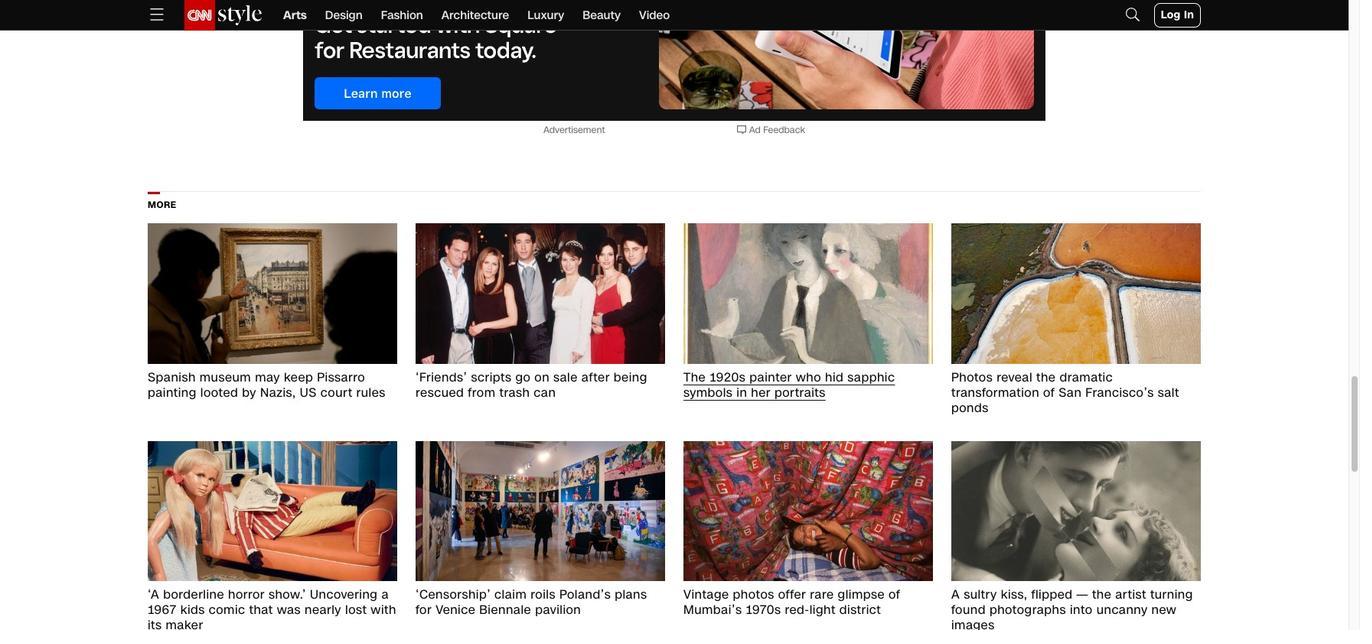 Task type: locate. For each thing, give the bounding box(es) containing it.
fashion
[[381, 8, 423, 23]]

search icon image
[[1124, 5, 1142, 23]]

'friends' scripts go on sale after being rescued from trash can
[[416, 369, 648, 402]]

poland's
[[560, 587, 611, 604]]

ad
[[749, 124, 761, 136]]

the 1920s painter who hid sapphic symbols in her portraits
[[684, 369, 895, 402]]

pavilion
[[535, 602, 581, 620]]

rules
[[357, 384, 386, 402]]

of
[[1044, 384, 1055, 402], [889, 587, 901, 604]]

of inside photos reveal the dramatic transformation of san francisco's salt ponds
[[1044, 384, 1055, 402]]

'a
[[148, 587, 159, 604]]

spanish museum may keep pissarro painting looted by nazis, us court rules
[[148, 369, 386, 402]]

1967
[[148, 602, 177, 620]]

of for transformation
[[1044, 384, 1055, 402]]

trash
[[500, 384, 530, 402]]

us
[[300, 384, 317, 402]]

vintage
[[684, 587, 729, 604]]

luxury link
[[528, 0, 565, 31]]

0 horizontal spatial the
[[1037, 369, 1056, 386]]

1 vertical spatial of
[[889, 587, 901, 604]]

in
[[1185, 8, 1195, 22]]

nearly
[[305, 602, 342, 620]]

light
[[810, 602, 836, 620]]

vintage photos offer rare glimpse of mumbai's 1970s red-light district
[[684, 587, 901, 620]]

arts
[[283, 8, 307, 23]]

1 horizontal spatial the
[[1093, 587, 1112, 604]]

photos reveal the dramatic transformation of san francisco's salt ponds link
[[952, 369, 1201, 417]]

dramatic
[[1060, 369, 1114, 386]]

a
[[952, 587, 960, 604]]

1 vertical spatial the
[[1093, 587, 1112, 604]]

a
[[382, 587, 389, 604]]

of left san
[[1044, 384, 1055, 402]]

images
[[952, 617, 995, 631]]

uncovering
[[310, 587, 378, 604]]

its
[[148, 617, 162, 631]]

rare
[[810, 587, 834, 604]]

pissarro
[[317, 369, 365, 386]]

video link
[[639, 0, 670, 31]]

biennale
[[480, 602, 532, 620]]

more
[[148, 199, 177, 212]]

comic
[[209, 602, 245, 620]]

of right the glimpse
[[889, 587, 901, 604]]

rescued
[[416, 384, 464, 402]]

sultry
[[964, 587, 998, 604]]

1970s
[[746, 602, 781, 620]]

go
[[516, 369, 531, 386]]

turning
[[1151, 587, 1194, 604]]

'censorship' claim roils poland's plans for venice biennale pavilion link
[[416, 587, 665, 620]]

mandatory credit: photo by zsolt czegledi/epa-efe/shutterstock (12904273d)
visitors in the polish pavilion at the 59th international art exhibition in venice, italy, 21 april 2022. the international contemporary art exhibition, la biennale di venezia, runs from 23 april to 27 november 2022.
59th venice biennale, hungary - 21 apr 2022 image
[[416, 442, 665, 582]]

plans
[[615, 587, 647, 604]]

the right — at the bottom right
[[1093, 587, 1112, 604]]

san
[[1059, 384, 1082, 402]]

on
[[535, 369, 550, 386]]

ad feedback
[[749, 124, 806, 136]]

0 vertical spatial of
[[1044, 384, 1055, 402]]

log in
[[1161, 8, 1195, 22]]

sale
[[554, 369, 578, 386]]

advertisement element
[[303, 0, 1046, 121]]

symbols
[[684, 384, 733, 402]]

the left san
[[1037, 369, 1056, 386]]

candy, andy _ the bearandas_image sheet.pptx 9.jpg image
[[148, 442, 397, 582]]

0 horizontal spatial of
[[889, 587, 901, 604]]

artist
[[1116, 587, 1147, 604]]

8_kensuke koike_say cheese crop.jpg image
[[952, 442, 1201, 582]]

by
[[242, 384, 256, 402]]

photographs
[[990, 602, 1067, 620]]

a museum guide speaks about camille pissarro's 1897 "rue saint-honore in the afternoon. effect of rain" at thyssen-bornemisza museum in madrid, spain, january 10, 2024. reuters/susana vera image
[[148, 224, 397, 364]]

'friends'
[[416, 369, 467, 386]]

museum
[[200, 369, 251, 386]]

venice
[[436, 602, 476, 620]]

for
[[416, 602, 432, 620]]

the
[[684, 369, 706, 386]]

a sultry kiss, flipped — the artist turning found photographs into uncanny new images link
[[952, 587, 1201, 631]]

borderline
[[163, 587, 224, 604]]

'censorship' claim roils poland's plans for venice biennale pavilion
[[416, 587, 647, 620]]

vintage photos offer rare glimpse of mumbai's 1970s red-light district link
[[684, 587, 933, 620]]

women with dove (formerly called marie laurencin and nicole groult). 1919. oil on canvas. 61.5 x 50 cm. lux.0.104p. photo: jacques faujour image
[[684, 224, 933, 364]]

of for glimpse
[[889, 587, 901, 604]]

of inside 'vintage photos offer rare glimpse of mumbai's 1970s red-light district'
[[889, 587, 901, 604]]

the inside photos reveal the dramatic transformation of san francisco's salt ponds
[[1037, 369, 1056, 386]]

'censorship'
[[416, 587, 491, 604]]

1 horizontal spatial of
[[1044, 384, 1055, 402]]

0 vertical spatial the
[[1037, 369, 1056, 386]]



Task type: describe. For each thing, give the bounding box(es) containing it.
fashion link
[[381, 0, 423, 31]]

after
[[582, 369, 610, 386]]

from
[[468, 384, 496, 402]]

the inside a sultry kiss, flipped — the artist turning found photographs into uncanny new images
[[1093, 587, 1112, 604]]

with
[[371, 602, 397, 620]]

lost
[[345, 602, 367, 620]]

may
[[255, 369, 280, 386]]

'a borderline horror show.' uncovering a 1967 kids comic that was nearly lost with its maker
[[148, 587, 397, 631]]

show.'
[[269, 587, 306, 604]]

kiss,
[[1001, 587, 1028, 604]]

court
[[321, 384, 353, 402]]

painting
[[148, 384, 197, 402]]

portraits
[[775, 384, 826, 402]]

sapphic
[[848, 369, 895, 386]]

flipped
[[1032, 587, 1073, 604]]

kids
[[180, 602, 205, 620]]

photos reveal the dramatic transformation of san francisco's salt ponds
[[952, 369, 1180, 417]]

hid
[[826, 369, 844, 386]]

design
[[325, 8, 363, 23]]

design link
[[325, 0, 363, 31]]

'friends' scripts go on sale after being rescued from trash can link
[[416, 369, 665, 402]]

horror
[[228, 587, 265, 604]]

photos
[[733, 587, 775, 604]]

friends -- "the one with ross's wedding: part 2" episode 24 -- pictured: (l-r) matthew perry as chandler bing, jennifer aniston as rachel green, david schwimmer as ross geller, helen baxendale as emily waltham, courteney cox as monica geller, matt leblanc as joey tribbiani image
[[416, 224, 665, 364]]

1920s
[[710, 369, 746, 386]]

log in link
[[1155, 3, 1201, 28]]

salt
[[1158, 384, 1180, 402]]

photos
[[952, 369, 993, 386]]

transformation
[[952, 384, 1040, 402]]

salt of the earth card image
[[952, 224, 1201, 364]]

district
[[840, 602, 882, 620]]

spanish museum may keep pissarro painting looted by nazis, us court rules link
[[148, 369, 397, 402]]

in
[[737, 384, 748, 402]]

offer
[[779, 587, 807, 604]]

was
[[277, 602, 301, 620]]

nazis,
[[260, 384, 296, 402]]

reveal
[[997, 369, 1033, 386]]

log
[[1161, 8, 1181, 22]]

scripts
[[471, 369, 512, 386]]

ponds
[[952, 399, 989, 417]]

feedback
[[764, 124, 806, 136]]

into
[[1070, 602, 1093, 620]]

glimpse
[[838, 587, 885, 604]]

arts link
[[283, 0, 307, 31]]

open menu icon image
[[148, 5, 166, 23]]

found
[[952, 602, 986, 620]]

luxury
[[528, 8, 565, 23]]

'a borderline horror show.' uncovering a 1967 kids comic that was nearly lost with its maker link
[[148, 587, 397, 631]]

uncanny
[[1097, 602, 1148, 620]]

her
[[751, 384, 771, 402]]

can
[[534, 384, 556, 402]]

painter
[[750, 369, 792, 386]]

beauty
[[583, 8, 621, 23]]

mumbai's
[[684, 602, 742, 620]]

a sultry kiss, flipped — the artist turning found photographs into uncanny new images
[[952, 587, 1194, 631]]

new
[[1152, 602, 1177, 620]]

architecture
[[442, 8, 509, 23]]

architecture link
[[442, 0, 509, 31]]

who
[[796, 369, 822, 386]]

a young woman and her customer photographed by mary ellen mark. the late american photographer gained remarkable access to mumbai's red light district in the 1970s. image
[[684, 442, 933, 582]]

beauty link
[[583, 0, 621, 31]]

—
[[1077, 587, 1089, 604]]

roils
[[531, 587, 556, 604]]

keep
[[284, 369, 313, 386]]

claim
[[495, 587, 527, 604]]

that
[[249, 602, 273, 620]]

francisco's
[[1086, 384, 1155, 402]]



Task type: vqa. For each thing, say whether or not it's contained in the screenshot.
Search icon
no



